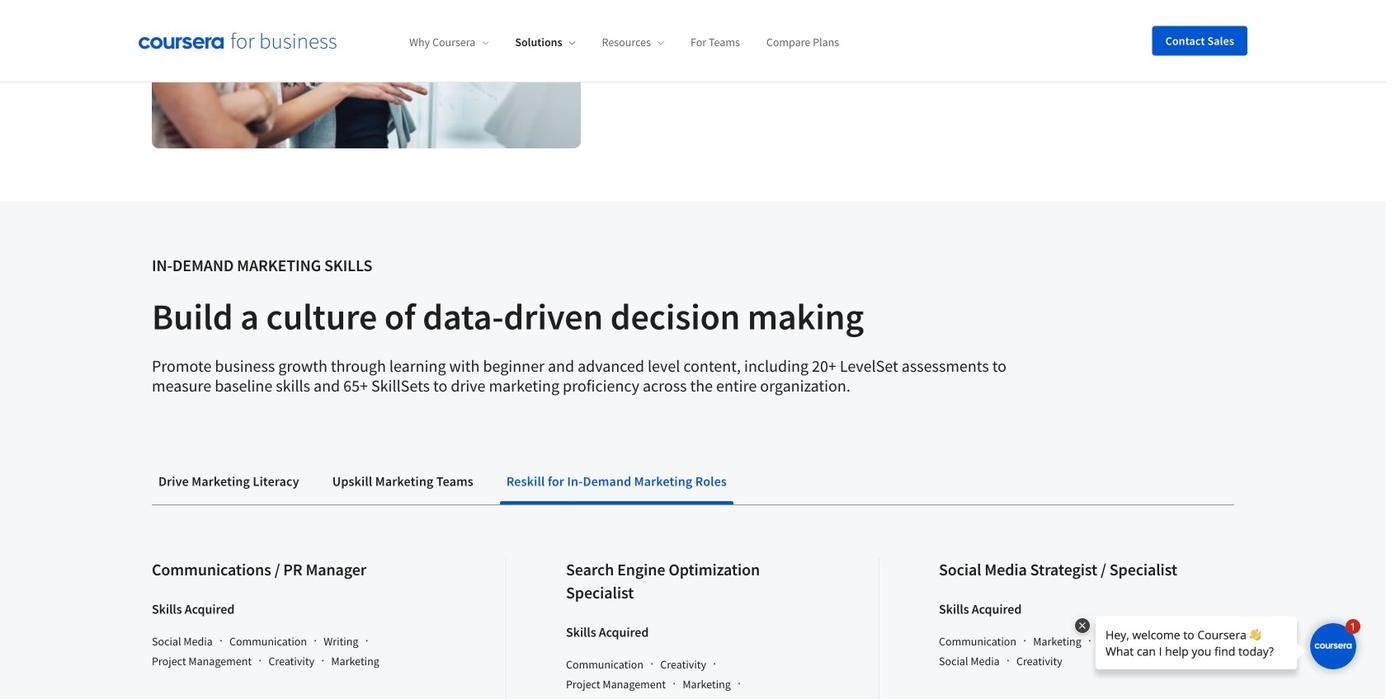 Task type: locate. For each thing, give the bounding box(es) containing it.
content tabs tab list
[[152, 462, 1235, 505]]

tab panel
[[152, 506, 1235, 700]]



Task type: vqa. For each thing, say whether or not it's contained in the screenshot.
Coursera For Business image
yes



Task type: describe. For each thing, give the bounding box(es) containing it.
coursera for business image
[[139, 32, 337, 49]]



